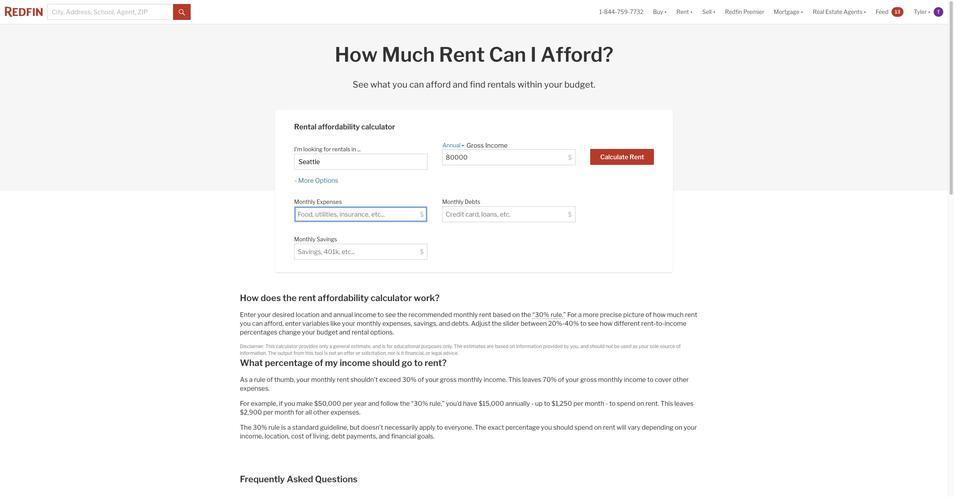 Task type: describe. For each thing, give the bounding box(es) containing it.
you'd
[[446, 400, 462, 407]]

expenses
[[317, 198, 342, 205]]

real estate agents ▾
[[813, 9, 867, 15]]

guideline,
[[320, 424, 349, 431]]

▾ for buy ▾
[[665, 9, 667, 15]]

monthly savings
[[294, 236, 337, 243]]

afford
[[426, 79, 451, 90]]

your inside 'disclaimer: this calculator provides only a general estimate, and is for educational purposes only. the estimates are based on information provided by you, and should not be used as your sole source of information. the output from this tool is not an offer or solicitation, nor is it financial, or legal advice.'
[[639, 343, 649, 349]]

buy ▾ button
[[654, 0, 667, 24]]

your down rent?
[[426, 376, 439, 384]]

income.
[[484, 376, 507, 384]]

how much rent can i afford?
[[335, 43, 614, 67]]

shouldn't
[[351, 376, 378, 384]]

1 gross from the left
[[440, 376, 457, 384]]

budget.
[[565, 79, 596, 90]]

tyler ▾
[[915, 9, 931, 15]]

rent up the adjust
[[480, 311, 492, 319]]

monthly debts
[[443, 198, 481, 205]]

see inside the 'for a more precise picture of how much rent you can afford, enter variables like your monthly expenses, savings, and debts. adjust the slider between 20%-40% to see how different rent-to-income percentages change your budget and rental options.'
[[588, 320, 599, 327]]

sell ▾
[[703, 9, 716, 15]]

sell ▾ button
[[698, 0, 721, 24]]

debt
[[332, 433, 345, 440]]

is left it
[[397, 350, 400, 356]]

2 affordability from the top
[[318, 293, 369, 303]]

the up 'income,'
[[240, 424, 252, 431]]

financial
[[391, 433, 416, 440]]

calculate rent button
[[591, 149, 654, 165]]

monthly down be
[[599, 376, 623, 384]]

should inside the 30% rule is a standard guideline, but doesn't necessarily apply to everyone. the exact percentage you should spend on rent will vary depending on your income, location, cost of living, debt payments, and financial goals.
[[554, 424, 574, 431]]

other inside for example, if you make $50,000 per year and follow the "30% rule," you'd have $15,000 annually - up to $1,250 per month - to spend on rent. this leaves $2,900 per month for all other expenses.
[[313, 409, 330, 416]]

an
[[338, 350, 343, 356]]

monthly up debts.
[[454, 311, 478, 319]]

apply
[[420, 424, 436, 431]]

0 vertical spatial not
[[606, 343, 613, 349]]

mortgage ▾
[[774, 9, 804, 15]]

you inside the 'for a more precise picture of how much rent you can afford, enter variables like your monthly expenses, savings, and debts. adjust the slider between 20%-40% to see how different rent-to-income percentages change your budget and rental options.'
[[240, 320, 251, 327]]

calculate rent
[[601, 153, 645, 161]]

a inside 'disclaimer: this calculator provides only a general estimate, and is for educational purposes only. the estimates are based on information provided by you, and should not be used as your sole source of information. the output from this tool is not an offer or solicitation, nor is it financial, or legal advice.'
[[330, 343, 332, 349]]

change
[[279, 329, 301, 336]]

options.
[[371, 329, 394, 336]]

more
[[583, 311, 599, 319]]

can inside the 'for a more precise picture of how much rent you can afford, enter variables like your monthly expenses, savings, and debts. adjust the slider between 20%-40% to see how different rent-to-income percentages change your budget and rental options.'
[[252, 320, 263, 327]]

real
[[813, 9, 825, 15]]

buy ▾
[[654, 9, 667, 15]]

desired
[[272, 311, 295, 319]]

my
[[325, 358, 338, 368]]

and left find at the top of page
[[453, 79, 468, 90]]

necessarily
[[385, 424, 418, 431]]

income up rental
[[355, 311, 377, 319]]

monthly expenses
[[294, 198, 342, 205]]

redfin premier button
[[721, 0, 770, 24]]

and down like
[[339, 329, 351, 336]]

mortgage ▾ button
[[770, 0, 809, 24]]

redfin premier
[[726, 9, 765, 15]]

13
[[896, 9, 901, 15]]

monthly savings element
[[294, 232, 424, 244]]

a inside the 'for a more precise picture of how much rent you can afford, enter variables like your monthly expenses, savings, and debts. adjust the slider between 20%-40% to see how different rent-to-income percentages change your budget and rental options.'
[[579, 311, 582, 319]]

asked
[[287, 474, 313, 484]]

on inside for example, if you make $50,000 per year and follow the "30% rule," you'd have $15,000 annually - up to $1,250 per month - to spend on rent. this leaves $2,900 per month for all other expenses.
[[637, 400, 645, 407]]

Monthly Expenses text field
[[298, 211, 418, 218]]

nor
[[388, 350, 396, 356]]

the left exact
[[475, 424, 487, 431]]

to inside as a rule of thumb, your monthly rent shouldn't exceed 30% of your gross monthly income. this leaves 70% of your gross monthly income to cover other expenses.
[[648, 376, 654, 384]]

based inside 'disclaimer: this calculator provides only a general estimate, and is for educational purposes only. the estimates are based on information provided by you, and should not be used as your sole source of information. the output from this tool is not an offer or solicitation, nor is it financial, or legal advice.'
[[495, 343, 509, 349]]

enter
[[285, 320, 301, 327]]

thumb,
[[274, 376, 295, 384]]

rule."
[[551, 311, 566, 319]]

to-
[[656, 320, 665, 327]]

how for how does the rent affordability calculator work?
[[240, 293, 259, 303]]

and left debts.
[[439, 320, 450, 327]]

income
[[486, 142, 508, 149]]

exact
[[488, 424, 505, 431]]

you right what
[[393, 79, 408, 90]]

1 horizontal spatial "30%
[[533, 311, 550, 319]]

picture
[[624, 311, 645, 319]]

0 horizontal spatial see
[[385, 311, 396, 319]]

of inside 'disclaimer: this calculator provides only a general estimate, and is for educational purposes only. the estimates are based on information provided by you, and should not be used as your sole source of information. the output from this tool is not an offer or solicitation, nor is it financial, or legal advice.'
[[677, 343, 681, 349]]

1-
[[600, 9, 604, 15]]

more
[[298, 177, 314, 184]]

you inside the 30% rule is a standard guideline, but doesn't necessarily apply to everyone. the exact percentage you should spend on rent will vary depending on your income, location, cost of living, debt payments, and financial goals.
[[541, 424, 552, 431]]

0 vertical spatial based
[[493, 311, 511, 319]]

rent ▾
[[677, 9, 693, 15]]

monthly for monthly debts
[[443, 198, 464, 205]]

source
[[660, 343, 676, 349]]

City, Address, School, Agent, ZIP search field
[[47, 4, 173, 20]]

1 vertical spatial month
[[275, 409, 294, 416]]

to inside the 'for a more precise picture of how much rent you can afford, enter variables like your monthly expenses, savings, and debts. adjust the slider between 20%-40% to see how different rent-to-income percentages change your budget and rental options.'
[[581, 320, 587, 327]]

the up expenses,
[[398, 311, 407, 319]]

if
[[279, 400, 283, 407]]

for for a
[[568, 311, 577, 319]]

tool
[[315, 350, 323, 356]]

- more options
[[295, 177, 338, 184]]

you inside for example, if you make $50,000 per year and follow the "30% rule," you'd have $15,000 annually - up to $1,250 per month - to spend on rent. this leaves $2,900 per month for all other expenses.
[[284, 400, 295, 407]]

your inside the 30% rule is a standard guideline, but doesn't necessarily apply to everyone. the exact percentage you should spend on rent will vary depending on your income, location, cost of living, debt payments, and financial goals.
[[684, 424, 698, 431]]

have
[[463, 400, 478, 407]]

0 horizontal spatial -
[[295, 177, 297, 184]]

calculator for affordability
[[362, 123, 395, 131]]

is inside the 30% rule is a standard guideline, but doesn't necessarily apply to everyone. the exact percentage you should spend on rent will vary depending on your income, location, cost of living, debt payments, and financial goals.
[[281, 424, 286, 431]]

$ for monthly savings
[[420, 248, 424, 256]]

much
[[382, 43, 435, 67]]

▾ for rent ▾
[[691, 9, 693, 15]]

759-
[[618, 9, 630, 15]]

the left "output"
[[268, 350, 277, 356]]

$ for monthly debts
[[568, 211, 572, 218]]

user photo image
[[934, 7, 944, 17]]

2 horizontal spatial -
[[606, 400, 608, 407]]

different
[[614, 320, 640, 327]]

your down variables on the bottom left of page
[[302, 329, 315, 336]]

options
[[315, 177, 338, 184]]

standard
[[292, 424, 319, 431]]

on inside 'disclaimer: this calculator provides only a general estimate, and is for educational purposes only. the estimates are based on information provided by you, and should not be used as your sole source of information. the output from this tool is not an offer or solicitation, nor is it financial, or legal advice.'
[[510, 343, 516, 349]]

your right 70%
[[566, 376, 579, 384]]

40%
[[565, 320, 579, 327]]

all
[[306, 409, 312, 416]]

is up 'solicitation,'
[[382, 343, 386, 349]]

0 vertical spatial how
[[654, 311, 666, 319]]

as
[[633, 343, 638, 349]]

2 horizontal spatial per
[[574, 400, 584, 407]]

sole
[[650, 343, 659, 349]]

70%
[[543, 376, 557, 384]]

5 ▾ from the left
[[864, 9, 867, 15]]

and up like
[[321, 311, 332, 319]]

a inside as a rule of thumb, your monthly rent shouldn't exceed 30% of your gross monthly income. this leaves 70% of your gross monthly income to cover other expenses.
[[249, 376, 253, 384]]

submit search image
[[179, 9, 185, 15]]

income inside the 'for a more precise picture of how much rent you can afford, enter variables like your monthly expenses, savings, and debts. adjust the slider between 20%-40% to see how different rent-to-income percentages change your budget and rental options.'
[[665, 320, 687, 327]]

buy ▾ button
[[649, 0, 672, 24]]

everyone.
[[445, 424, 474, 431]]

your up afford,
[[258, 311, 271, 319]]

monthly expenses element
[[294, 194, 424, 206]]

frequently asked questions
[[240, 474, 358, 484]]

payments,
[[347, 433, 378, 440]]

1 horizontal spatial month
[[585, 400, 605, 407]]

rent inside as a rule of thumb, your monthly rent shouldn't exceed 30% of your gross monthly income. this leaves 70% of your gross monthly income to cover other expenses.
[[337, 376, 349, 384]]

annual
[[334, 311, 353, 319]]

to inside the 30% rule is a standard guideline, but doesn't necessarily apply to everyone. the exact percentage you should spend on rent will vary depending on your income, location, cost of living, debt payments, and financial goals.
[[437, 424, 443, 431]]

▾ for tyler ▾
[[929, 9, 931, 15]]

looking
[[304, 146, 323, 153]]

up
[[536, 400, 543, 407]]

afford?
[[541, 43, 614, 67]]

1 or from the left
[[356, 350, 361, 356]]

$ for monthly expenses
[[420, 211, 424, 218]]

is down only
[[324, 350, 328, 356]]

within
[[518, 79, 543, 90]]

used
[[621, 343, 632, 349]]

and up 'solicitation,'
[[373, 343, 381, 349]]

this inside 'disclaimer: this calculator provides only a general estimate, and is for educational purposes only. the estimates are based on information provided by you, and should not be used as your sole source of information. the output from this tool is not an offer or solicitation, nor is it financial, or legal advice.'
[[266, 343, 275, 349]]

see
[[353, 79, 369, 90]]

it
[[401, 350, 404, 356]]

mortgage
[[774, 9, 800, 15]]

monthly up have
[[458, 376, 483, 384]]

percentage inside the 30% rule is a standard guideline, but doesn't necessarily apply to everyone. the exact percentage you should spend on rent will vary depending on your income, location, cost of living, debt payments, and financial goals.
[[506, 424, 540, 431]]

and inside the 30% rule is a standard guideline, but doesn't necessarily apply to everyone. the exact percentage you should spend on rent will vary depending on your income, location, cost of living, debt payments, and financial goals.
[[379, 433, 390, 440]]

what
[[371, 79, 391, 90]]

30% inside as a rule of thumb, your monthly rent shouldn't exceed 30% of your gross monthly income. this leaves 70% of your gross monthly income to cover other expenses.
[[402, 376, 417, 384]]

depending
[[642, 424, 674, 431]]

on left will
[[595, 424, 602, 431]]

enter
[[240, 311, 256, 319]]

this inside as a rule of thumb, your monthly rent shouldn't exceed 30% of your gross monthly income. this leaves 70% of your gross monthly income to cover other expenses.
[[509, 376, 521, 384]]

what
[[240, 358, 263, 368]]

1 vertical spatial calculator
[[371, 293, 412, 303]]

monthly down my
[[311, 376, 336, 384]]

your right within at top
[[545, 79, 563, 90]]



Task type: vqa. For each thing, say whether or not it's contained in the screenshot.
second central
no



Task type: locate. For each thing, give the bounding box(es) containing it.
for inside for example, if you make $50,000 per year and follow the "30% rule," you'd have $15,000 annually - up to $1,250 per month - to spend on rent. this leaves $2,900 per month for all other expenses.
[[296, 409, 304, 416]]

1 horizontal spatial gross
[[581, 376, 597, 384]]

sell
[[703, 9, 712, 15]]

1 horizontal spatial see
[[588, 320, 599, 327]]

rentals
[[488, 79, 516, 90], [333, 146, 350, 153]]

only.
[[443, 343, 453, 349]]

0 horizontal spatial percentage
[[265, 358, 313, 368]]

2 horizontal spatial rent
[[677, 9, 689, 15]]

for up 40%
[[568, 311, 577, 319]]

2 vertical spatial this
[[661, 400, 674, 407]]

rent inside dropdown button
[[677, 9, 689, 15]]

calculate
[[601, 153, 629, 161]]

can
[[489, 43, 527, 67]]

savings,
[[414, 320, 438, 327]]

how does the rent affordability calculator work?
[[240, 293, 440, 303]]

spend up will
[[617, 400, 636, 407]]

calculator for this
[[276, 343, 298, 349]]

as
[[240, 376, 248, 384]]

1 vertical spatial should
[[372, 358, 400, 368]]

for up nor
[[387, 343, 393, 349]]

see down more
[[588, 320, 599, 327]]

0 horizontal spatial rent
[[439, 43, 485, 67]]

monthly
[[294, 198, 316, 205], [443, 198, 464, 205], [294, 236, 316, 243]]

30% down go
[[402, 376, 417, 384]]

0 horizontal spatial "30%
[[411, 400, 428, 407]]

1 vertical spatial see
[[588, 320, 599, 327]]

on left rent.
[[637, 400, 645, 407]]

for left all
[[296, 409, 304, 416]]

1 horizontal spatial should
[[554, 424, 574, 431]]

expenses. inside for example, if you make $50,000 per year and follow the "30% rule," you'd have $15,000 annually - up to $1,250 per month - to spend on rent. this leaves $2,900 per month for all other expenses.
[[331, 409, 361, 416]]

of left thumb,
[[267, 376, 273, 384]]

0 vertical spatial spend
[[617, 400, 636, 407]]

percentage down "output"
[[265, 358, 313, 368]]

should down nor
[[372, 358, 400, 368]]

of down tool
[[315, 358, 323, 368]]

rental
[[294, 123, 317, 131]]

1 horizontal spatial how
[[335, 43, 378, 67]]

1 vertical spatial how
[[600, 320, 613, 327]]

for inside the 'for a more precise picture of how much rent you can afford, enter variables like your monthly expenses, savings, and debts. adjust the slider between 20%-40% to see how different rent-to-income percentages change your budget and rental options.'
[[568, 311, 577, 319]]

0 horizontal spatial spend
[[575, 424, 593, 431]]

rule for 30%
[[269, 424, 280, 431]]

you
[[393, 79, 408, 90], [240, 320, 251, 327], [284, 400, 295, 407], [541, 424, 552, 431]]

0 vertical spatial calculator
[[362, 123, 395, 131]]

gross right 70%
[[581, 376, 597, 384]]

0 vertical spatial see
[[385, 311, 396, 319]]

see what you can afford and find rentals within your budget.
[[353, 79, 596, 90]]

1 vertical spatial expenses.
[[331, 409, 361, 416]]

0 horizontal spatial gross
[[440, 376, 457, 384]]

estate
[[826, 9, 843, 15]]

4 ▾ from the left
[[801, 9, 804, 15]]

rent right buy ▾
[[677, 9, 689, 15]]

2 gross from the left
[[581, 376, 597, 384]]

1 vertical spatial rent
[[439, 43, 485, 67]]

afford,
[[264, 320, 284, 327]]

per left the year
[[343, 400, 353, 407]]

you right the if
[[284, 400, 295, 407]]

0 horizontal spatial leaves
[[523, 376, 542, 384]]

only
[[319, 343, 329, 349]]

0 horizontal spatial not
[[329, 350, 337, 356]]

per right '$1,250'
[[574, 400, 584, 407]]

can up percentages
[[252, 320, 263, 327]]

30% up 'income,'
[[253, 424, 267, 431]]

0 horizontal spatial for
[[296, 409, 304, 416]]

should down '$1,250'
[[554, 424, 574, 431]]

your right as in the right bottom of the page
[[639, 343, 649, 349]]

Monthly Debts text field
[[446, 211, 566, 218]]

expenses. inside as a rule of thumb, your monthly rent shouldn't exceed 30% of your gross monthly income. this leaves 70% of your gross monthly income to cover other expenses.
[[240, 385, 270, 392]]

the up desired
[[283, 293, 297, 303]]

0 horizontal spatial how
[[240, 293, 259, 303]]

rent
[[299, 293, 316, 303], [480, 311, 492, 319], [686, 311, 698, 319], [337, 376, 349, 384], [603, 424, 616, 431]]

should left be
[[590, 343, 605, 349]]

should
[[590, 343, 605, 349], [372, 358, 400, 368], [554, 424, 574, 431]]

of down standard
[[306, 433, 312, 440]]

income left cover
[[624, 376, 646, 384]]

rental
[[352, 329, 369, 336]]

0 vertical spatial other
[[673, 376, 689, 384]]

Monthly Savings text field
[[298, 248, 418, 256]]

percentage down annually
[[506, 424, 540, 431]]

rentals left in
[[333, 146, 350, 153]]

spend left will
[[575, 424, 593, 431]]

rent right much
[[686, 311, 698, 319]]

calculator up city, neighborhood, or zip code search field
[[362, 123, 395, 131]]

not left be
[[606, 343, 613, 349]]

1 horizontal spatial rule
[[269, 424, 280, 431]]

0 horizontal spatial can
[[252, 320, 263, 327]]

be
[[614, 343, 620, 349]]

rent ▾ button
[[672, 0, 698, 24]]

1 vertical spatial for
[[240, 400, 250, 407]]

0 vertical spatial rentals
[[488, 79, 516, 90]]

of right 70%
[[558, 376, 565, 384]]

not
[[606, 343, 613, 349], [329, 350, 337, 356]]

2 horizontal spatial this
[[661, 400, 674, 407]]

0 horizontal spatial for
[[240, 400, 250, 407]]

1 vertical spatial this
[[509, 376, 521, 384]]

this inside for example, if you make $50,000 per year and follow the "30% rule," you'd have $15,000 annually - up to $1,250 per month - to spend on rent. this leaves $2,900 per month for all other expenses.
[[661, 400, 674, 407]]

1 vertical spatial rule
[[269, 424, 280, 431]]

1 horizontal spatial other
[[673, 376, 689, 384]]

the inside the 'for a more precise picture of how much rent you can afford, enter variables like your monthly expenses, savings, and debts. adjust the slider between 20%-40% to see how different rent-to-income percentages change your budget and rental options.'
[[492, 320, 502, 327]]

financial,
[[405, 350, 425, 356]]

affordability up "i'm looking for rentals in ..."
[[318, 123, 360, 131]]

a inside the 30% rule is a standard guideline, but doesn't necessarily apply to everyone. the exact percentage you should spend on rent will vary depending on your income, location, cost of living, debt payments, and financial goals.
[[288, 424, 291, 431]]

1 horizontal spatial -
[[532, 400, 534, 407]]

per
[[343, 400, 353, 407], [574, 400, 584, 407], [263, 409, 273, 416]]

in
[[352, 146, 356, 153]]

1 vertical spatial 30%
[[253, 424, 267, 431]]

monthly inside the 'for a more precise picture of how much rent you can afford, enter variables like your monthly expenses, savings, and debts. adjust the slider between 20%-40% to see how different rent-to-income percentages change your budget and rental options.'
[[357, 320, 381, 327]]

make
[[297, 400, 313, 407]]

1 vertical spatial spend
[[575, 424, 593, 431]]

▾ for mortgage ▾
[[801, 9, 804, 15]]

advice.
[[443, 350, 459, 356]]

1 horizontal spatial spend
[[617, 400, 636, 407]]

does
[[261, 293, 281, 303]]

1 vertical spatial can
[[252, 320, 263, 327]]

monthly for monthly savings
[[294, 236, 316, 243]]

2 vertical spatial for
[[296, 409, 304, 416]]

for inside for example, if you make $50,000 per year and follow the "30% rule," you'd have $15,000 annually - up to $1,250 per month - to spend on rent. this leaves $2,900 per month for all other expenses.
[[240, 400, 250, 407]]

rule inside the 30% rule is a standard guideline, but doesn't necessarily apply to everyone. the exact percentage you should spend on rent will vary depending on your income, location, cost of living, debt payments, and financial goals.
[[269, 424, 280, 431]]

of inside the 30% rule is a standard guideline, but doesn't necessarily apply to everyone. the exact percentage you should spend on rent will vary depending on your income, location, cost of living, debt payments, and financial goals.
[[306, 433, 312, 440]]

0 vertical spatial 30%
[[402, 376, 417, 384]]

- more options button
[[294, 177, 339, 184]]

2 vertical spatial should
[[554, 424, 574, 431]]

rentals right find at the top of page
[[488, 79, 516, 90]]

how up enter
[[240, 293, 259, 303]]

0 vertical spatial should
[[590, 343, 605, 349]]

i
[[531, 43, 537, 67]]

expenses. down the year
[[331, 409, 361, 416]]

rent inside the 30% rule is a standard guideline, but doesn't necessarily apply to everyone. the exact percentage you should spend on rent will vary depending on your income, location, cost of living, debt payments, and financial goals.
[[603, 424, 616, 431]]

monthly for monthly expenses
[[294, 198, 316, 205]]

monthly down more
[[294, 198, 316, 205]]

1 vertical spatial leaves
[[675, 400, 694, 407]]

calculator up "output"
[[276, 343, 298, 349]]

see
[[385, 311, 396, 319], [588, 320, 599, 327]]

affordability
[[318, 123, 360, 131], [318, 293, 369, 303]]

2 ▾ from the left
[[691, 9, 693, 15]]

of inside the 'for a more precise picture of how much rent you can afford, enter variables like your monthly expenses, savings, and debts. adjust the slider between 20%-40% to see how different rent-to-income percentages change your budget and rental options.'
[[646, 311, 652, 319]]

or down "purposes"
[[426, 350, 431, 356]]

1 horizontal spatial leaves
[[675, 400, 694, 407]]

...
[[357, 146, 361, 153]]

educational
[[394, 343, 420, 349]]

0 vertical spatial can
[[410, 79, 424, 90]]

0 horizontal spatial month
[[275, 409, 294, 416]]

rule right as at the bottom
[[254, 376, 266, 384]]

3 ▾ from the left
[[713, 9, 716, 15]]

for inside 'disclaimer: this calculator provides only a general estimate, and is for educational purposes only. the estimates are based on information provided by you, and should not be used as your sole source of information. the output from this tool is not an offer or solicitation, nor is it financial, or legal advice.'
[[387, 343, 393, 349]]

exceed
[[380, 376, 401, 384]]

this right rent.
[[661, 400, 674, 407]]

how up the to-
[[654, 311, 666, 319]]

how down precise
[[600, 320, 613, 327]]

2 vertical spatial calculator
[[276, 343, 298, 349]]

how for how much rent can i afford?
[[335, 43, 378, 67]]

1 vertical spatial how
[[240, 293, 259, 303]]

0 vertical spatial for
[[324, 146, 331, 153]]

1 vertical spatial based
[[495, 343, 509, 349]]

0 vertical spatial rule
[[254, 376, 266, 384]]

monthly up rental
[[357, 320, 381, 327]]

2 horizontal spatial for
[[387, 343, 393, 349]]

0 vertical spatial "30%
[[533, 311, 550, 319]]

other down $50,000
[[313, 409, 330, 416]]

monthly debts element
[[443, 194, 572, 206]]

▾ for sell ▾
[[713, 9, 716, 15]]

you down up
[[541, 424, 552, 431]]

rent?
[[425, 358, 447, 368]]

the
[[454, 343, 463, 349], [268, 350, 277, 356], [240, 424, 252, 431], [475, 424, 487, 431]]

the up advice.
[[454, 343, 463, 349]]

1 vertical spatial other
[[313, 409, 330, 416]]

should inside 'disclaimer: this calculator provides only a general estimate, and is for educational purposes only. the estimates are based on information provided by you, and should not be used as your sole source of information. the output from this tool is not an offer or solicitation, nor is it financial, or legal advice.'
[[590, 343, 605, 349]]

leaves inside for example, if you make $50,000 per year and follow the "30% rule," you'd have $15,000 annually - up to $1,250 per month - to spend on rent. this leaves $2,900 per month for all other expenses.
[[675, 400, 694, 407]]

your right thumb,
[[297, 376, 310, 384]]

1 horizontal spatial or
[[426, 350, 431, 356]]

spend inside the 30% rule is a standard guideline, but doesn't necessarily apply to everyone. the exact percentage you should spend on rent will vary depending on your income, location, cost of living, debt payments, and financial goals.
[[575, 424, 593, 431]]

cost
[[291, 433, 304, 440]]

▾ left sell
[[691, 9, 693, 15]]

location
[[296, 311, 320, 319]]

0 horizontal spatial this
[[266, 343, 275, 349]]

1 ▾ from the left
[[665, 9, 667, 15]]

but
[[350, 424, 360, 431]]

rent left will
[[603, 424, 616, 431]]

the inside for example, if you make $50,000 per year and follow the "30% rule," you'd have $15,000 annually - up to $1,250 per month - to spend on rent. this leaves $2,900 per month for all other expenses.
[[400, 400, 410, 407]]

gross down rent?
[[440, 376, 457, 384]]

enter your desired location and annual income to see the recommended monthly rent based on the "30% rule."
[[240, 311, 566, 319]]

are
[[487, 343, 494, 349]]

▾ right buy
[[665, 9, 667, 15]]

by
[[564, 343, 570, 349]]

leaves right rent.
[[675, 400, 694, 407]]

your right depending
[[684, 424, 698, 431]]

0 horizontal spatial should
[[372, 358, 400, 368]]

for up $2,900
[[240, 400, 250, 407]]

rent up "location"
[[299, 293, 316, 303]]

rule for a
[[254, 376, 266, 384]]

"30%
[[533, 311, 550, 319], [411, 400, 428, 407]]

spend inside for example, if you make $50,000 per year and follow the "30% rule," you'd have $15,000 annually - up to $1,250 per month - to spend on rent. this leaves $2,900 per month for all other expenses.
[[617, 400, 636, 407]]

0 vertical spatial rent
[[677, 9, 689, 15]]

not left an
[[329, 350, 337, 356]]

0 vertical spatial percentage
[[265, 358, 313, 368]]

0 horizontal spatial how
[[600, 320, 613, 327]]

0 vertical spatial affordability
[[318, 123, 360, 131]]

find
[[470, 79, 486, 90]]

on
[[513, 311, 520, 319], [510, 343, 516, 349], [637, 400, 645, 407], [595, 424, 602, 431], [675, 424, 683, 431]]

1 vertical spatial "30%
[[411, 400, 428, 407]]

much
[[668, 311, 684, 319]]

expenses. down as at the bottom
[[240, 385, 270, 392]]

sell ▾ button
[[703, 0, 716, 24]]

per down example,
[[263, 409, 273, 416]]

can left the afford
[[410, 79, 424, 90]]

1 horizontal spatial expenses.
[[331, 409, 361, 416]]

calculator up enter your desired location and annual income to see the recommended monthly rent based on the "30% rule."
[[371, 293, 412, 303]]

how
[[654, 311, 666, 319], [600, 320, 613, 327]]

your
[[545, 79, 563, 90], [258, 311, 271, 319], [342, 320, 356, 327], [302, 329, 315, 336], [639, 343, 649, 349], [297, 376, 310, 384], [426, 376, 439, 384], [566, 376, 579, 384], [684, 424, 698, 431]]

gross income
[[467, 142, 508, 149]]

expenses,
[[383, 320, 413, 327]]

0 horizontal spatial per
[[263, 409, 273, 416]]

to
[[378, 311, 384, 319], [581, 320, 587, 327], [414, 358, 423, 368], [648, 376, 654, 384], [544, 400, 551, 407], [610, 400, 616, 407], [437, 424, 443, 431]]

like
[[331, 320, 341, 327]]

vary
[[628, 424, 641, 431]]

budget
[[317, 329, 338, 336]]

1 vertical spatial rentals
[[333, 146, 350, 153]]

how up see
[[335, 43, 378, 67]]

1 horizontal spatial how
[[654, 311, 666, 319]]

i'm
[[294, 146, 302, 153]]

and right the year
[[368, 400, 379, 407]]

0 vertical spatial how
[[335, 43, 378, 67]]

example,
[[251, 400, 278, 407]]

1 vertical spatial not
[[329, 350, 337, 356]]

income down offer
[[340, 358, 371, 368]]

and
[[453, 79, 468, 90], [321, 311, 332, 319], [439, 320, 450, 327], [339, 329, 351, 336], [373, 343, 381, 349], [581, 343, 589, 349], [368, 400, 379, 407], [379, 433, 390, 440]]

1 horizontal spatial rent
[[630, 153, 645, 161]]

mortgage ▾ button
[[774, 0, 804, 24]]

1 horizontal spatial rentals
[[488, 79, 516, 90]]

a right only
[[330, 343, 332, 349]]

your down annual
[[342, 320, 356, 327]]

calculator inside 'disclaimer: this calculator provides only a general estimate, and is for educational purposes only. the estimates are based on information provided by you, and should not be used as your sole source of information. the output from this tool is not an offer or solicitation, nor is it financial, or legal advice.'
[[276, 343, 298, 349]]

income down much
[[665, 320, 687, 327]]

0 horizontal spatial expenses.
[[240, 385, 270, 392]]

this right income.
[[509, 376, 521, 384]]

on up slider
[[513, 311, 520, 319]]

month
[[585, 400, 605, 407], [275, 409, 294, 416]]

for right the looking
[[324, 146, 331, 153]]

offer
[[344, 350, 355, 356]]

savings
[[317, 236, 337, 243]]

1 horizontal spatial per
[[343, 400, 353, 407]]

other inside as a rule of thumb, your monthly rent shouldn't exceed 30% of your gross monthly income. this leaves 70% of your gross monthly income to cover other expenses.
[[673, 376, 689, 384]]

rule inside as a rule of thumb, your monthly rent shouldn't exceed 30% of your gross monthly income. this leaves 70% of your gross monthly income to cover other expenses.
[[254, 376, 266, 384]]

rent down 'what percentage of my income should go to rent?'
[[337, 376, 349, 384]]

redfin
[[726, 9, 743, 15]]

▾ right mortgage
[[801, 9, 804, 15]]

information.
[[240, 350, 267, 356]]

844-
[[604, 9, 618, 15]]

income,
[[240, 433, 263, 440]]

work?
[[414, 293, 440, 303]]

of down financial,
[[418, 376, 424, 384]]

0 horizontal spatial rentals
[[333, 146, 350, 153]]

the left slider
[[492, 320, 502, 327]]

0 vertical spatial expenses.
[[240, 385, 270, 392]]

rent inside the 'for a more precise picture of how much rent you can afford, enter variables like your monthly expenses, savings, and debts. adjust the slider between 20%-40% to see how different rent-to-income percentages change your budget and rental options.'
[[686, 311, 698, 319]]

2 vertical spatial rent
[[630, 153, 645, 161]]

rent
[[677, 9, 689, 15], [439, 43, 485, 67], [630, 153, 645, 161]]

0 horizontal spatial other
[[313, 409, 330, 416]]

1 vertical spatial percentage
[[506, 424, 540, 431]]

2 or from the left
[[426, 350, 431, 356]]

rent right calculate
[[630, 153, 645, 161]]

cover
[[655, 376, 672, 384]]

1 horizontal spatial 30%
[[402, 376, 417, 384]]

estimate,
[[351, 343, 372, 349]]

income
[[355, 311, 377, 319], [665, 320, 687, 327], [340, 358, 371, 368], [624, 376, 646, 384]]

income inside as a rule of thumb, your monthly rent shouldn't exceed 30% of your gross monthly income. this leaves 70% of your gross monthly income to cover other expenses.
[[624, 376, 646, 384]]

frequently
[[240, 474, 285, 484]]

City, neighborhood, or zip code search field
[[294, 154, 428, 170]]

for for example,
[[240, 400, 250, 407]]

is up location,
[[281, 424, 286, 431]]

0 vertical spatial for
[[568, 311, 577, 319]]

30% inside the 30% rule is a standard guideline, but doesn't necessarily apply to everyone. the exact percentage you should spend on rent will vary depending on your income, location, cost of living, debt payments, and financial goals.
[[253, 424, 267, 431]]

and inside for example, if you make $50,000 per year and follow the "30% rule," you'd have $15,000 annually - up to $1,250 per month - to spend on rent. this leaves $2,900 per month for all other expenses.
[[368, 400, 379, 407]]

1 horizontal spatial can
[[410, 79, 424, 90]]

0 horizontal spatial or
[[356, 350, 361, 356]]

Income before taxes text field
[[446, 154, 566, 161]]

month right '$1,250'
[[585, 400, 605, 407]]

"30% left rule,"
[[411, 400, 428, 407]]

2 horizontal spatial should
[[590, 343, 605, 349]]

affordability up annual
[[318, 293, 369, 303]]

▾ right sell
[[713, 9, 716, 15]]

1 affordability from the top
[[318, 123, 360, 131]]

based up slider
[[493, 311, 511, 319]]

1 horizontal spatial this
[[509, 376, 521, 384]]

estimates
[[464, 343, 486, 349]]

-
[[295, 177, 297, 184], [532, 400, 534, 407], [606, 400, 608, 407]]

what percentage of my income should go to rent?
[[240, 358, 447, 368]]

based right are
[[495, 343, 509, 349]]

▾ right tyler
[[929, 9, 931, 15]]

rule,"
[[430, 400, 445, 407]]

0 horizontal spatial 30%
[[253, 424, 267, 431]]

precise
[[600, 311, 622, 319]]

1 horizontal spatial for
[[568, 311, 577, 319]]

0 vertical spatial leaves
[[523, 376, 542, 384]]

1 horizontal spatial not
[[606, 343, 613, 349]]

0 horizontal spatial rule
[[254, 376, 266, 384]]

on right depending
[[675, 424, 683, 431]]

the up the between
[[522, 311, 531, 319]]

you down enter
[[240, 320, 251, 327]]

"30% inside for example, if you make $50,000 per year and follow the "30% rule," you'd have $15,000 annually - up to $1,250 per month - to spend on rent. this leaves $2,900 per month for all other expenses.
[[411, 400, 428, 407]]

1 vertical spatial for
[[387, 343, 393, 349]]

adjust
[[471, 320, 491, 327]]

6 ▾ from the left
[[929, 9, 931, 15]]

leaves inside as a rule of thumb, your monthly rent shouldn't exceed 30% of your gross monthly income. this leaves 70% of your gross monthly income to cover other expenses.
[[523, 376, 542, 384]]

disclaimer: this calculator provides only a general estimate, and is for educational purposes only. the estimates are based on information provided by you, and should not be used as your sole source of information. the output from this tool is not an offer or solicitation, nor is it financial, or legal advice.
[[240, 343, 681, 356]]

rent up see what you can afford and find rentals within your budget.
[[439, 43, 485, 67]]

0 vertical spatial month
[[585, 400, 605, 407]]

and right you,
[[581, 343, 589, 349]]

of up rent-
[[646, 311, 652, 319]]



